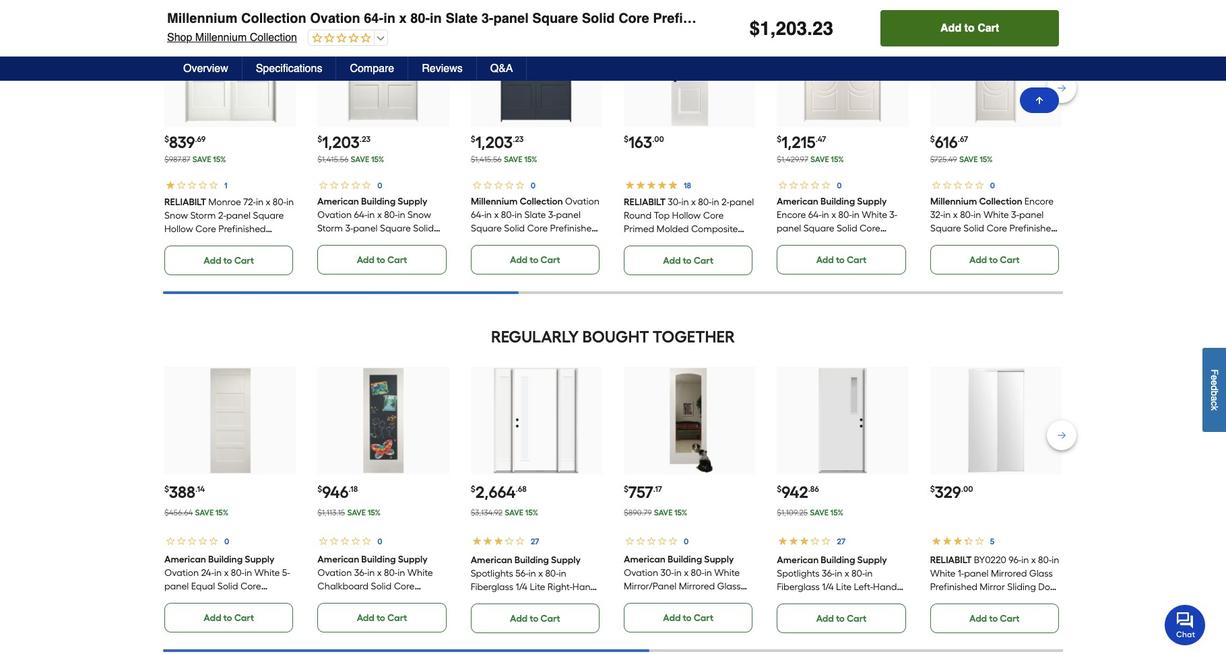 Task type: locate. For each thing, give the bounding box(es) containing it.
cart for 30-in x 80-in 2-panel round top hollow core primed molded composite right hand inswing single prehung interior door
[[694, 255, 714, 267]]

together
[[653, 327, 735, 347]]

1 lite from the left
[[530, 582, 545, 594]]

2 horizontal spatial slab
[[624, 608, 643, 620]]

0 vertical spatial .00
[[652, 135, 664, 144]]

0 vertical spatial molded
[[657, 224, 689, 235]]

15% inside the 2,664 "list item"
[[525, 509, 538, 518]]

0 horizontal spatial mirrored
[[679, 581, 715, 593]]

1/4 up arctic
[[822, 582, 834, 594]]

0 horizontal spatial .23
[[360, 135, 371, 144]]

ovation inside american building supply ovation 30-in x 80-in white mirror/panel mirrored glass solid core prefinished mdf slab door
[[624, 568, 658, 579]]

0 horizontal spatial molded
[[164, 237, 197, 249]]

2- inside monroe 72-in x 80-in snow storm 2-panel square hollow core prefinished molded composite reversible/universal inswing/outswing double prehung interior door
[[218, 210, 226, 222]]

american for 946
[[318, 554, 359, 566]]

paint down right-
[[569, 596, 591, 607]]

72-
[[243, 197, 256, 208]]

36- inside american building supply ovation 36-in x 80-in white chalkboard solid core prefinished mdf slab door
[[354, 568, 367, 579]]

e up d
[[1209, 376, 1220, 381]]

2 $ 1,203 .23 from the left
[[471, 133, 524, 152]]

lite inside american building supply spotlights 56-in x 80-in fiberglass 1/4 lite right-hand inswing modern white paint painted prehung single front door with sidelights insulating core
[[530, 582, 545, 594]]

2 millennium collection from the left
[[930, 196, 1022, 207]]

$ inside $ 839 .69
[[164, 135, 169, 144]]

save for encore 64-in x 80-in white 3- panel square solid core prefinished mdf reversible/universal inswing double prehung interior door
[[811, 155, 829, 164]]

0 vertical spatial 2-
[[722, 197, 730, 208]]

1/4 down 56- at the bottom of page
[[516, 582, 528, 594]]

american building supply spotlights 56-in x 80-in fiberglass 1/4 lite right-hand inswing modern white paint painted prehung single front door with sidelights insulating core image
[[484, 368, 589, 474]]

d
[[1209, 386, 1220, 392]]

spotlights
[[471, 569, 513, 580], [777, 569, 820, 580]]

add
[[941, 22, 962, 34], [357, 255, 375, 266], [510, 255, 528, 266], [816, 255, 834, 266], [970, 255, 987, 266], [204, 255, 221, 267], [663, 255, 681, 267], [204, 613, 221, 625], [357, 613, 375, 625], [663, 613, 681, 625], [510, 614, 528, 625], [816, 614, 834, 625], [970, 614, 987, 625]]

american building supply spotlights 36-in x 80-in fiberglass 1/4 lite left-hand inswing arctic white paint painted prehung single front door insulating core image
[[790, 368, 896, 474]]

0 horizontal spatial snow
[[164, 210, 188, 222]]

1 horizontal spatial 1,203
[[475, 133, 513, 152]]

1 e from the top
[[1209, 376, 1220, 381]]

painted inside "american building supply spotlights 36-in x 80-in fiberglass 1/4 lite left-hand inswing arctic white paint painted prehung single front door insulating core"
[[777, 609, 810, 621]]

1 horizontal spatial snow
[[408, 209, 431, 221]]

panel inside by0220 96-in x 80-in white 1-panel mirrored glass prefinished mirror sliding door hardware included
[[964, 569, 989, 580]]

$ 1,203 .23
[[318, 133, 371, 152], [471, 133, 524, 152]]

15% for ovation 36-in x 80-in white chalkboard solid core prefinished mdf slab door
[[368, 509, 381, 518]]

$ inside $ 616 .67
[[930, 135, 935, 144]]

1,203
[[760, 18, 807, 39], [322, 133, 360, 152], [475, 133, 513, 152]]

millennium collection inside 616 list item
[[930, 196, 1022, 207]]

$1,429.97
[[777, 155, 808, 164]]

to inside 839 list item
[[223, 255, 232, 267]]

1 vertical spatial slate
[[524, 209, 546, 221]]

1 horizontal spatial spotlights
[[777, 569, 820, 580]]

0 horizontal spatial painted
[[471, 609, 503, 621]]

616
[[935, 133, 958, 152]]

1 horizontal spatial .23
[[513, 135, 524, 144]]

building inside american building supply spotlights 56-in x 80-in fiberglass 1/4 lite right-hand inswing modern white paint painted prehung single front door with sidelights insulating core
[[515, 555, 549, 567]]

save inside the 2,664 "list item"
[[505, 509, 524, 518]]

fiberglass up arctic
[[777, 582, 820, 594]]

1 horizontal spatial storm
[[318, 223, 343, 234]]

supply for 1,203
[[398, 196, 428, 207]]

solid inside american building supply ovation 24-in x 80-in white 5- panel equal solid core prefinished mdf slab door
[[217, 581, 238, 593]]

x inside the "encore 32-in x 80-in white 3-panel square solid core prefinished mdf right hand inswing single prehung interior door"
[[953, 209, 958, 221]]

prehung inside american building supply encore 64-in x 80-in white 3- panel square solid core prefinished mdf reversible/universal inswing double prehung interior door
[[810, 263, 846, 275]]

1 horizontal spatial $1,415.56 save 15%
[[471, 155, 537, 164]]

0 vertical spatial glass
[[1029, 569, 1053, 580]]

to for ovation 64-in x 80-in snow storm 3-panel square solid core prefinished mdf reversible/universal inswing double prehung interior door
[[377, 255, 385, 266]]

to for ovation 36-in x 80-in white chalkboard solid core prefinished mdf slab door
[[377, 613, 385, 625]]

single inside the "encore 32-in x 80-in white 3-panel square solid core prefinished mdf right hand inswing single prehung interior door"
[[1035, 236, 1061, 248]]

core inside american building supply ovation 36-in x 80-in white chalkboard solid core prefinished mdf slab door
[[394, 581, 415, 593]]

2 horizontal spatial reliabilt
[[930, 555, 972, 567]]

add to cart inside '1,215' list item
[[816, 255, 867, 266]]

0 horizontal spatial storm
[[190, 210, 216, 222]]

building for 1,203
[[361, 196, 396, 207]]

1 $ 1,203 .23 from the left
[[318, 133, 371, 152]]

slab for 388
[[236, 595, 255, 606]]

cart inside '163' list item
[[694, 255, 714, 267]]

add to cart for encore 64-in x 80-in white 3- panel square solid core prefinished mdf reversible/universal inswing double prehung interior door
[[816, 255, 867, 266]]

0 vertical spatial hollow
[[672, 210, 701, 222]]

$1,415.56 save 15% for millennium collection
[[471, 155, 537, 164]]

x inside american building supply encore 64-in x 80-in white 3- panel square solid core prefinished mdf reversible/universal inswing double prehung interior door
[[832, 209, 836, 221]]

0 horizontal spatial front
[[572, 609, 594, 621]]

0 horizontal spatial 2-
[[218, 210, 226, 222]]

0 horizontal spatial composite
[[199, 237, 246, 249]]

$ for ovation 64-in x 80-in slate 3-panel square solid core prefinished mdf reversible/universal inswing double prehung interior door
[[471, 135, 475, 144]]

1,203 list item
[[318, 19, 449, 275], [471, 19, 602, 275]]

946
[[322, 483, 349, 503]]

329
[[935, 483, 961, 503]]

american inside american building supply encore 64-in x 80-in white 3- panel square solid core prefinished mdf reversible/universal inswing double prehung interior door
[[777, 196, 819, 207]]

american building supply spotlights 36-in x 80-in fiberglass 1/4 lite left-hand inswing arctic white paint painted prehung single front door insulating core
[[777, 555, 900, 634]]

1 fiberglass from the left
[[471, 582, 514, 594]]

$1,415.56 for millennium collection
[[471, 155, 502, 164]]

$ inside $ 1,215 .47
[[777, 135, 782, 144]]

0 vertical spatial slate
[[446, 11, 478, 26]]

96-
[[1009, 555, 1022, 567]]

x inside american building supply ovation 64-in x 80-in snow storm 3-panel square solid core prefinished mdf reversible/universal inswing double prehung interior door
[[377, 209, 382, 221]]

.23 for american building supply
[[360, 135, 371, 144]]

329 list item
[[930, 367, 1062, 634]]

x
[[399, 11, 407, 26], [266, 197, 270, 208], [691, 197, 696, 208], [377, 209, 382, 221], [494, 209, 499, 221], [832, 209, 836, 221], [953, 209, 958, 221], [1031, 555, 1036, 567], [224, 568, 229, 579], [377, 568, 382, 579], [684, 568, 689, 579], [538, 569, 543, 580], [845, 569, 849, 580]]

1 vertical spatial 2-
[[218, 210, 226, 222]]

add to cart for ovation 30-in x 80-in white mirror/panel mirrored glass solid core prefinished mdf slab door
[[663, 613, 714, 625]]

15% inside 616 list item
[[980, 155, 993, 164]]

$ for spotlights 36-in x 80-in fiberglass 1/4 lite left-hand inswing arctic white paint painted prehung single front door insulating core
[[777, 485, 782, 495]]

reversible/universal inside american building supply ovation 64-in x 80-in snow storm 3-panel square solid core prefinished mdf reversible/universal inswing double prehung interior door
[[318, 250, 404, 261]]

add to cart for encore 32-in x 80-in white 3-panel square solid core prefinished mdf right hand inswing single prehung interior door
[[970, 255, 1020, 266]]

.18
[[349, 485, 358, 495]]

0 horizontal spatial 1,203
[[322, 133, 360, 152]]

1 painted from the left
[[471, 609, 503, 621]]

prehung inside the "encore 32-in x 80-in white 3-panel square solid core prefinished mdf right hand inswing single prehung interior door"
[[930, 250, 966, 261]]

insulating right sidelights
[[558, 623, 600, 634]]

3 mdf from the left
[[720, 595, 739, 606]]

36- up "chalkboard"
[[354, 568, 367, 579]]

to for encore 64-in x 80-in white 3- panel square solid core prefinished mdf reversible/universal inswing double prehung interior door
[[836, 255, 845, 266]]

1 vertical spatial 30-
[[661, 568, 674, 579]]

2 mdf from the left
[[367, 595, 387, 606]]

1-
[[958, 569, 964, 580]]

839 list item
[[164, 19, 296, 289]]

mdf
[[730, 11, 754, 26], [390, 236, 407, 248], [471, 236, 488, 248], [827, 236, 844, 248], [930, 236, 948, 248]]

1 vertical spatial composite
[[199, 237, 246, 249]]

1 horizontal spatial molded
[[657, 224, 689, 235]]

1/4 for 2,664
[[516, 582, 528, 594]]

fiberglass for 2,664
[[471, 582, 514, 594]]

0 horizontal spatial $ 1,203 .23
[[318, 133, 371, 152]]

snow
[[408, 209, 431, 221], [164, 210, 188, 222]]

2 painted from the left
[[777, 609, 810, 621]]

door inside american building supply ovation 36-in x 80-in white chalkboard solid core prefinished mdf slab door
[[410, 595, 431, 606]]

add to cart link inside the 388 "list item"
[[164, 604, 293, 633]]

0 vertical spatial 30-
[[668, 197, 682, 208]]

to for spotlights 56-in x 80-in fiberglass 1/4 lite right-hand inswing modern white paint painted prehung single front door with sidelights insulating core
[[530, 614, 539, 625]]

right for 616
[[950, 236, 972, 248]]

add to cart for ovation 64-in x 80-in slate 3-panel square solid core prefinished mdf reversible/universal inswing double prehung interior door
[[510, 255, 560, 266]]

1 horizontal spatial 36-
[[822, 569, 835, 580]]

door inside the ovation 64-in x 80-in slate 3-panel square solid core prefinished mdf reversible/universal inswing double prehung interior door
[[503, 263, 524, 275]]

0 horizontal spatial reliabilt
[[164, 197, 206, 208]]

building for 942
[[821, 555, 855, 567]]

2,664 list item
[[471, 367, 602, 647]]

american building supply ovation 24-in x 80-in white 5- panel equal solid core prefinished mdf slab door
[[164, 554, 290, 606]]

mdf inside american building supply encore 64-in x 80-in white 3- panel square solid core prefinished mdf reversible/universal inswing double prehung interior door
[[827, 236, 844, 248]]

panel inside the ovation 64-in x 80-in slate 3-panel square solid core prefinished mdf reversible/universal inswing double prehung interior door
[[556, 209, 581, 221]]

building for 2,664
[[515, 555, 549, 567]]

163 list item
[[624, 19, 756, 276]]

$ for ovation 30-in x 80-in white mirror/panel mirrored glass solid core prefinished mdf slab door
[[624, 485, 629, 495]]

hand inside "american building supply spotlights 36-in x 80-in fiberglass 1/4 lite left-hand inswing arctic white paint painted prehung single front door insulating core"
[[873, 582, 897, 594]]

regularly bought together heading
[[163, 324, 1063, 351]]

lite left left-
[[836, 582, 852, 594]]

0 horizontal spatial millennium collection
[[471, 196, 563, 207]]

1 vertical spatial mirrored
[[679, 581, 715, 593]]

millennium collection inside 1,203 list item
[[471, 196, 563, 207]]

2 1/4 from the left
[[822, 582, 834, 594]]

.17
[[653, 485, 662, 495]]

1 vertical spatial encore
[[777, 209, 806, 221]]

painted
[[471, 609, 503, 621], [777, 609, 810, 621]]

2 insulating from the left
[[800, 623, 842, 634]]

reliabilt for 839
[[164, 197, 206, 208]]

mirrored right mirror/panel
[[679, 581, 715, 593]]

save inside 946 list item
[[347, 509, 366, 518]]

solid
[[582, 11, 615, 26], [413, 223, 434, 234], [504, 223, 525, 234], [837, 223, 858, 234], [963, 223, 984, 234], [217, 581, 238, 593], [371, 581, 392, 593], [624, 595, 645, 606]]

hollow up inswing/outswing
[[164, 224, 193, 235]]

0 horizontal spatial .00
[[652, 135, 664, 144]]

2 spotlights from the left
[[777, 569, 820, 580]]

prehung
[[998, 11, 1052, 26], [538, 250, 575, 261], [930, 250, 966, 261], [624, 251, 660, 262], [350, 263, 386, 275], [810, 263, 846, 275], [164, 278, 201, 289], [505, 609, 542, 621], [812, 609, 848, 621]]

core inside american building supply spotlights 56-in x 80-in fiberglass 1/4 lite right-hand inswing modern white paint painted prehung single front door with sidelights insulating core
[[471, 636, 491, 647]]

american for 1,215
[[777, 196, 819, 207]]

door
[[1106, 11, 1138, 26], [1001, 250, 1022, 261], [695, 251, 715, 262], [421, 263, 442, 275], [503, 263, 524, 275], [881, 263, 901, 275], [235, 278, 256, 289], [1038, 582, 1059, 594], [257, 595, 278, 606], [410, 595, 431, 606], [645, 608, 666, 620], [471, 623, 491, 634], [777, 623, 798, 634]]

2,664
[[475, 483, 516, 503]]

1 horizontal spatial $ 1,203 .23
[[471, 133, 524, 152]]

2 $1,415.56 save 15% from the left
[[471, 155, 537, 164]]

add to cart inside the 388 "list item"
[[204, 613, 254, 625]]

1 1/4 from the left
[[516, 582, 528, 594]]

1 $1,415.56 save 15% from the left
[[318, 155, 384, 164]]

american building supply ovation 64-in x 80-in snow storm 3-panel square solid core prefinished mdf reversible/universal inswing double prehung interior door
[[318, 196, 442, 275]]

1 vertical spatial glass
[[717, 581, 741, 593]]

0 horizontal spatial glass
[[717, 581, 741, 593]]

1 .23 from the left
[[360, 135, 371, 144]]

hollow right top
[[672, 210, 701, 222]]

15% for spotlights 56-in x 80-in fiberglass 1/4 lite right-hand inswing modern white paint painted prehung single front door with sidelights insulating core
[[525, 509, 538, 518]]

1 horizontal spatial lite
[[836, 582, 852, 594]]

hollow inside 30-in x 80-in 2-panel round top hollow core primed molded composite right hand inswing single prehung interior door
[[672, 210, 701, 222]]

save for encore 32-in x 80-in white 3-panel square solid core prefinished mdf right hand inswing single prehung interior door
[[959, 155, 978, 164]]

mdf inside american building supply ovation 24-in x 80-in white 5- panel equal solid core prefinished mdf slab door
[[214, 595, 233, 606]]

reliabilt
[[164, 197, 206, 208], [624, 197, 666, 208], [930, 555, 972, 567]]

0 horizontal spatial fiberglass
[[471, 582, 514, 594]]

1 horizontal spatial front
[[878, 609, 900, 621]]

1 front from the left
[[572, 609, 594, 621]]

0 horizontal spatial 1/4
[[516, 582, 528, 594]]

building for 1,215
[[821, 196, 855, 207]]

36- for 942
[[822, 569, 835, 580]]

2 horizontal spatial mdf
[[720, 595, 739, 606]]

reliabilt 30-in x 80-in 2-panel round top hollow core primed molded composite right hand inswing single prehung interior door image
[[637, 21, 742, 126]]

inswing
[[894, 11, 944, 26], [1000, 236, 1033, 248], [675, 237, 707, 249], [406, 250, 438, 261], [471, 250, 503, 261], [865, 250, 898, 261], [471, 596, 503, 607], [777, 596, 810, 607]]

c
[[1209, 402, 1220, 407]]

e
[[1209, 376, 1220, 381], [1209, 381, 1220, 386]]

add to cart link inside the 2,664 "list item"
[[471, 604, 600, 634]]

1 spotlights from the left
[[471, 569, 513, 580]]

1 $1,415.56 from the left
[[318, 155, 349, 164]]

$987.87 save 15%
[[164, 155, 226, 164]]

paint for 2,664
[[569, 596, 591, 607]]

cart for spotlights 36-in x 80-in fiberglass 1/4 lite left-hand inswing arctic white paint painted prehung single front door insulating core
[[847, 614, 867, 625]]

solid inside american building supply encore 64-in x 80-in white 3- panel square solid core prefinished mdf reversible/universal inswing double prehung interior door
[[837, 223, 858, 234]]

1 horizontal spatial painted
[[777, 609, 810, 621]]

1 vertical spatial storm
[[318, 223, 343, 234]]

0 horizontal spatial 36-
[[354, 568, 367, 579]]

paint down left-
[[867, 596, 888, 607]]

1 horizontal spatial .00
[[961, 485, 973, 495]]

molded down top
[[657, 224, 689, 235]]

1 horizontal spatial slab
[[389, 595, 408, 606]]

1 horizontal spatial reliabilt
[[624, 197, 666, 208]]

cart for ovation 64-in x 80-in slate 3-panel square solid core prefinished mdf reversible/universal inswing double prehung interior door
[[541, 255, 560, 266]]

mirrored down 96-
[[991, 569, 1027, 580]]

shop millennium collection
[[167, 32, 297, 44]]

american for 388
[[164, 554, 206, 566]]

supply inside american building supply encore 64-in x 80-in white 3- panel square solid core prefinished mdf reversible/universal inswing double prehung interior door
[[857, 196, 887, 207]]

$ for 30-in x 80-in 2-panel round top hollow core primed molded composite right hand inswing single prehung interior door
[[624, 135, 629, 144]]

0 horizontal spatial hollow
[[164, 224, 193, 235]]

supply for 388
[[245, 554, 274, 566]]

15% inside '1,215' list item
[[831, 155, 844, 164]]

1 horizontal spatial glass
[[1029, 569, 1053, 580]]

add to cart link for by0220 96-in x 80-in white 1-panel mirrored glass prefinished mirror sliding door hardware included
[[930, 604, 1059, 634]]

616 list item
[[930, 19, 1062, 275]]

$890.79 save 15%
[[624, 509, 688, 518]]

0 horizontal spatial encore
[[777, 209, 806, 221]]

composite
[[691, 224, 738, 235], [199, 237, 246, 249]]

arrow up image
[[1034, 95, 1045, 106]]

0 horizontal spatial paint
[[569, 596, 591, 607]]

cart inside 946 list item
[[387, 613, 407, 625]]

0 vertical spatial composite
[[691, 224, 738, 235]]

.00 for 163
[[652, 135, 664, 144]]

save for spotlights 36-in x 80-in fiberglass 1/4 lite left-hand inswing arctic white paint painted prehung single front door insulating core
[[810, 509, 829, 518]]

monroe 72-in x 80-in snow storm 2-panel square hollow core prefinished molded composite reversible/universal inswing/outswing double prehung interior door
[[164, 197, 294, 289]]

add inside 839 list item
[[204, 255, 221, 267]]

interior inside american building supply ovation 64-in x 80-in snow storm 3-panel square solid core prefinished mdf reversible/universal inswing double prehung interior door
[[389, 263, 419, 275]]

supply inside american building supply spotlights 56-in x 80-in fiberglass 1/4 lite right-hand inswing modern white paint painted prehung single front door with sidelights insulating core
[[551, 555, 581, 567]]

fiberglass
[[471, 582, 514, 594], [777, 582, 820, 594]]

1 vertical spatial hollow
[[164, 224, 193, 235]]

add to cart link for ovation 64-in x 80-in snow storm 3-panel square solid core prefinished mdf reversible/universal inswing double prehung interior door
[[318, 245, 446, 275]]

reliabilt up round
[[624, 197, 666, 208]]

american building supply ovation 36-in x 80-in white chalkboard solid core prefinished mdf slab door image
[[331, 368, 436, 474]]

.67
[[958, 135, 968, 144]]

15% inside the 757 list item
[[674, 509, 688, 518]]

0 horizontal spatial lite
[[530, 582, 545, 594]]

0 horizontal spatial spotlights
[[471, 569, 513, 580]]

double inside the ovation 64-in x 80-in slate 3-panel square solid core prefinished mdf reversible/universal inswing double prehung interior door
[[506, 250, 536, 261]]

door inside american building supply spotlights 56-in x 80-in fiberglass 1/4 lite right-hand inswing modern white paint painted prehung single front door with sidelights insulating core
[[471, 623, 491, 634]]

0 horizontal spatial $1,415.56 save 15%
[[318, 155, 384, 164]]

save for ovation 24-in x 80-in white 5- panel equal solid core prefinished mdf slab door
[[195, 509, 214, 518]]

2 .23 from the left
[[513, 135, 524, 144]]

save inside the 757 list item
[[654, 509, 673, 518]]

solid inside american building supply ovation 64-in x 80-in snow storm 3-panel square solid core prefinished mdf reversible/universal inswing double prehung interior door
[[413, 223, 434, 234]]

1 vertical spatial .00
[[961, 485, 973, 495]]

american for 1,203
[[318, 196, 359, 207]]

30- up mirror/panel
[[661, 568, 674, 579]]

f
[[1209, 370, 1220, 376]]

cart for ovation 24-in x 80-in white 5- panel equal solid core prefinished mdf slab door
[[234, 613, 254, 625]]

building inside american building supply ovation 30-in x 80-in white mirror/panel mirrored glass solid core prefinished mdf slab door
[[668, 554, 702, 566]]

80-
[[410, 11, 430, 26], [273, 197, 286, 208], [698, 197, 712, 208], [384, 209, 398, 221], [501, 209, 515, 221], [839, 209, 852, 221], [960, 209, 974, 221], [1038, 555, 1052, 567], [231, 568, 245, 579], [384, 568, 398, 579], [691, 568, 705, 579], [545, 569, 559, 580], [852, 569, 865, 580]]

1 millennium collection from the left
[[471, 196, 563, 207]]

door inside by0220 96-in x 80-in white 1-panel mirrored glass prefinished mirror sliding door hardware included
[[1038, 582, 1059, 594]]

0 horizontal spatial right
[[624, 237, 646, 249]]

door inside the "encore 32-in x 80-in white 3-panel square solid core prefinished mdf right hand inswing single prehung interior door"
[[1001, 250, 1022, 261]]

1 horizontal spatial $1,415.56
[[471, 155, 502, 164]]

millennium collection
[[471, 196, 563, 207], [930, 196, 1022, 207]]

1 horizontal spatial fiberglass
[[777, 582, 820, 594]]

single inside "american building supply spotlights 36-in x 80-in fiberglass 1/4 lite left-hand inswing arctic white paint painted prehung single front door insulating core"
[[850, 609, 876, 621]]

millennium collection for 1,203
[[471, 196, 563, 207]]

e up b
[[1209, 381, 1220, 386]]

insulating
[[558, 623, 600, 634], [800, 623, 842, 634]]

$1,415.56
[[318, 155, 349, 164], [471, 155, 502, 164]]

add to cart button
[[881, 10, 1059, 46]]

building for 388
[[208, 554, 243, 566]]

ovation
[[310, 11, 360, 26], [565, 196, 599, 207], [318, 209, 352, 221], [164, 568, 199, 579], [318, 568, 352, 579], [624, 568, 658, 579]]

right
[[950, 236, 972, 248], [624, 237, 646, 249]]

inswing inside american building supply spotlights 56-in x 80-in fiberglass 1/4 lite right-hand inswing modern white paint painted prehung single front door with sidelights insulating core
[[471, 596, 503, 607]]

15%
[[213, 155, 226, 164], [371, 155, 384, 164], [524, 155, 537, 164], [831, 155, 844, 164], [980, 155, 993, 164], [215, 509, 229, 518], [368, 509, 381, 518], [525, 509, 538, 518], [674, 509, 688, 518], [831, 509, 844, 518]]

hollow inside monroe 72-in x 80-in snow storm 2-panel square hollow core prefinished molded composite reversible/universal inswing/outswing double prehung interior door
[[164, 224, 193, 235]]

0 horizontal spatial insulating
[[558, 623, 600, 634]]

1 vertical spatial molded
[[164, 237, 197, 249]]

supply for 757
[[704, 554, 734, 566]]

millennium collection ovation 64-in x 80-in slate 3-panel square solid core prefinished mdf reversible/universal inswing double prehung interior door image
[[484, 21, 589, 126]]

$ for spotlights 56-in x 80-in fiberglass 1/4 lite right-hand inswing modern white paint painted prehung single front door with sidelights insulating core
[[471, 485, 475, 495]]

1 mdf from the left
[[214, 595, 233, 606]]

1 horizontal spatial slate
[[524, 209, 546, 221]]

1 horizontal spatial mirrored
[[991, 569, 1027, 580]]

mdf
[[214, 595, 233, 606], [367, 595, 387, 606], [720, 595, 739, 606]]

american building supply ovation 64-in x 80-in snow storm 3-panel square solid core prefinished mdf reversible/universal inswing double prehung interior door image
[[331, 21, 436, 126]]

fiberglass up modern
[[471, 582, 514, 594]]

to inside '163' list item
[[683, 255, 692, 267]]

supply inside american building supply ovation 24-in x 80-in white 5- panel equal solid core prefinished mdf slab door
[[245, 554, 274, 566]]

save inside the 388 "list item"
[[195, 509, 214, 518]]

spotlights left 56- at the bottom of page
[[471, 569, 513, 580]]

$725.49 save 15%
[[930, 155, 993, 164]]

cart
[[978, 22, 999, 34], [387, 255, 407, 266], [541, 255, 560, 266], [847, 255, 867, 266], [1000, 255, 1020, 266], [234, 255, 254, 267], [694, 255, 714, 267], [234, 613, 254, 625], [387, 613, 407, 625], [694, 613, 714, 625], [541, 614, 560, 625], [847, 614, 867, 625], [1000, 614, 1020, 625]]

panel inside 30-in x 80-in 2-panel round top hollow core primed molded composite right hand inswing single prehung interior door
[[730, 197, 754, 208]]

1 horizontal spatial insulating
[[800, 623, 842, 634]]

$ for encore 32-in x 80-in white 3-panel square solid core prefinished mdf right hand inswing single prehung interior door
[[930, 135, 935, 144]]

door inside 30-in x 80-in 2-panel round top hollow core primed molded composite right hand inswing single prehung interior door
[[695, 251, 715, 262]]

to for monroe 72-in x 80-in snow storm 2-panel square hollow core prefinished molded composite reversible/universal inswing/outswing double prehung interior door
[[223, 255, 232, 267]]

2 paint from the left
[[867, 596, 888, 607]]

0 horizontal spatial slab
[[236, 595, 255, 606]]

insulating inside "american building supply spotlights 36-in x 80-in fiberglass 1/4 lite left-hand inswing arctic white paint painted prehung single front door insulating core"
[[800, 623, 842, 634]]

front
[[572, 609, 594, 621], [878, 609, 900, 621]]

compare button
[[337, 57, 408, 81]]

36- up arctic
[[822, 569, 835, 580]]

1 paint from the left
[[569, 596, 591, 607]]

lite up modern
[[530, 582, 545, 594]]

1 horizontal spatial 2-
[[722, 197, 730, 208]]

insulating down arctic
[[800, 623, 842, 634]]

in
[[383, 11, 395, 26], [430, 11, 442, 26], [256, 197, 264, 208], [286, 197, 294, 208], [681, 197, 689, 208], [712, 197, 719, 208], [368, 209, 375, 221], [398, 209, 406, 221], [484, 209, 492, 221], [515, 209, 522, 221], [822, 209, 830, 221], [852, 209, 860, 221], [943, 209, 951, 221], [974, 209, 981, 221], [1022, 555, 1029, 567], [1052, 555, 1060, 567], [214, 568, 222, 579], [245, 568, 252, 579], [367, 568, 375, 579], [398, 568, 405, 579], [674, 568, 682, 579], [705, 568, 712, 579], [529, 569, 536, 580], [559, 569, 567, 580], [835, 569, 843, 580], [865, 569, 873, 580]]

add to cart for ovation 64-in x 80-in snow storm 3-panel square solid core prefinished mdf reversible/universal inswing double prehung interior door
[[357, 255, 407, 266]]

0 horizontal spatial mdf
[[214, 595, 233, 606]]

1 horizontal spatial hollow
[[672, 210, 701, 222]]

core inside the ovation 64-in x 80-in slate 3-panel square solid core prefinished mdf reversible/universal inswing double prehung interior door
[[527, 223, 548, 234]]

supply
[[398, 196, 428, 207], [857, 196, 887, 207], [245, 554, 274, 566], [398, 554, 428, 566], [704, 554, 734, 566], [551, 555, 581, 567], [857, 555, 887, 567]]

1 horizontal spatial encore
[[1024, 196, 1054, 207]]

1 horizontal spatial composite
[[691, 224, 738, 235]]

$3,134.92
[[471, 509, 503, 518]]

0 horizontal spatial $1,415.56
[[318, 155, 349, 164]]

2 front from the left
[[878, 609, 900, 621]]

36- for 946
[[354, 568, 367, 579]]

add for ovation 24-in x 80-in white 5- panel equal solid core prefinished mdf slab door
[[204, 613, 221, 625]]

1 horizontal spatial paint
[[867, 596, 888, 607]]

3-
[[482, 11, 494, 26], [548, 209, 556, 221], [890, 209, 898, 221], [1011, 209, 1019, 221], [345, 223, 354, 234]]

american inside american building supply ovation 64-in x 80-in snow storm 3-panel square solid core prefinished mdf reversible/universal inswing double prehung interior door
[[318, 196, 359, 207]]

1 horizontal spatial millennium collection
[[930, 196, 1022, 207]]

american building supply encore 64-in x 80-in white 3- panel square solid core prefinished mdf reversible/universal inswing double prehung interior door
[[777, 196, 901, 275]]

2 $1,415.56 from the left
[[471, 155, 502, 164]]

millennium inside 1,203 list item
[[471, 196, 517, 207]]

fiberglass for 942
[[777, 582, 820, 594]]

2-
[[722, 197, 730, 208], [218, 210, 226, 222]]

double inside american building supply encore 64-in x 80-in white 3- panel square solid core prefinished mdf reversible/universal inswing double prehung interior door
[[777, 263, 808, 275]]

1 horizontal spatial 1,203 list item
[[471, 19, 602, 275]]

1 horizontal spatial right
[[950, 236, 972, 248]]

1 horizontal spatial mdf
[[367, 595, 387, 606]]

american building supply spotlights 56-in x 80-in fiberglass 1/4 lite right-hand inswing modern white paint painted prehung single front door with sidelights insulating core
[[471, 555, 600, 647]]

square
[[533, 11, 578, 26], [253, 210, 284, 222], [380, 223, 411, 234], [471, 223, 502, 234], [804, 223, 835, 234], [930, 223, 961, 234]]

.23
[[360, 135, 371, 144], [513, 135, 524, 144]]

64-
[[364, 11, 383, 26], [354, 209, 368, 221], [471, 209, 484, 221], [809, 209, 822, 221]]

inswing inside american building supply encore 64-in x 80-in white 3- panel square solid core prefinished mdf reversible/universal inswing double prehung interior door
[[865, 250, 898, 261]]

0 horizontal spatial 1,203 list item
[[318, 19, 449, 275]]

spotlights up arctic
[[777, 569, 820, 580]]

add to cart for 30-in x 80-in 2-panel round top hollow core primed molded composite right hand inswing single prehung interior door
[[663, 255, 714, 267]]

white
[[862, 209, 888, 221], [983, 209, 1009, 221], [254, 568, 280, 579], [407, 568, 433, 579], [714, 568, 740, 579], [930, 569, 956, 580], [541, 596, 567, 607], [839, 596, 864, 607]]

core inside american building supply ovation 24-in x 80-in white 5- panel equal solid core prefinished mdf slab door
[[240, 581, 261, 593]]

slab inside american building supply ovation 24-in x 80-in white 5- panel equal solid core prefinished mdf slab door
[[236, 595, 255, 606]]

hollow
[[672, 210, 701, 222], [164, 224, 193, 235]]

0 vertical spatial storm
[[190, 210, 216, 222]]

1 horizontal spatial 1/4
[[822, 582, 834, 594]]

ovation inside the ovation 64-in x 80-in slate 3-panel square solid core prefinished mdf reversible/universal inswing double prehung interior door
[[565, 196, 599, 207]]

add to cart inside 839 list item
[[204, 255, 254, 267]]

946 list item
[[318, 367, 449, 633]]

reliabilt up 1-
[[930, 555, 972, 567]]

add inside 616 list item
[[970, 255, 987, 266]]

american for 757
[[624, 554, 666, 566]]

to inside 942 list item
[[836, 614, 845, 625]]

prehung inside the ovation 64-in x 80-in slate 3-panel square solid core prefinished mdf reversible/universal inswing double prehung interior door
[[538, 250, 575, 261]]

add to cart link
[[318, 245, 446, 275], [471, 245, 600, 275], [777, 245, 906, 275], [930, 245, 1059, 275], [164, 246, 293, 276], [624, 246, 753, 276], [164, 604, 293, 633], [318, 604, 446, 633], [624, 604, 753, 633], [471, 604, 600, 634], [777, 604, 906, 634], [930, 604, 1059, 634]]

core
[[619, 11, 649, 26], [703, 210, 724, 222], [527, 223, 548, 234], [860, 223, 881, 234], [987, 223, 1007, 234], [195, 224, 216, 235], [318, 236, 338, 248], [240, 581, 261, 593], [394, 581, 415, 593], [647, 595, 668, 606], [844, 623, 865, 634], [471, 636, 491, 647]]

to for by0220 96-in x 80-in white 1-panel mirrored glass prefinished mirror sliding door hardware included
[[989, 614, 998, 625]]

2 fiberglass from the left
[[777, 582, 820, 594]]

molded up inswing/outswing
[[164, 237, 197, 249]]

reliabilt left the monroe
[[164, 197, 206, 208]]

15% inside 839 list item
[[213, 155, 226, 164]]

cart for ovation 30-in x 80-in white mirror/panel mirrored glass solid core prefinished mdf slab door
[[694, 613, 714, 625]]

add to cart for ovation 24-in x 80-in white 5- panel equal solid core prefinished mdf slab door
[[204, 613, 254, 625]]

15% inside the 388 "list item"
[[215, 509, 229, 518]]

757 list item
[[624, 367, 756, 633]]

add to cart
[[941, 22, 999, 34], [357, 255, 407, 266], [510, 255, 560, 266], [816, 255, 867, 266], [970, 255, 1020, 266], [204, 255, 254, 267], [663, 255, 714, 267], [204, 613, 254, 625], [357, 613, 407, 625], [663, 613, 714, 625], [510, 614, 560, 625], [816, 614, 867, 625], [970, 614, 1020, 625]]

specifications button
[[242, 57, 337, 81]]

0 vertical spatial encore
[[1024, 196, 1054, 207]]

942 list item
[[777, 367, 909, 634]]

$ for ovation 36-in x 80-in white chalkboard solid core prefinished mdf slab door
[[318, 485, 322, 495]]

0 vertical spatial mirrored
[[991, 569, 1027, 580]]

30- up top
[[668, 197, 682, 208]]

interior inside 30-in x 80-in 2-panel round top hollow core primed molded composite right hand inswing single prehung interior door
[[662, 251, 693, 262]]

interior
[[1056, 11, 1102, 26], [969, 250, 999, 261], [662, 251, 693, 262], [389, 263, 419, 275], [471, 263, 501, 275], [848, 263, 878, 275], [203, 278, 233, 289]]

2 lite from the left
[[836, 582, 852, 594]]

2 e from the top
[[1209, 381, 1220, 386]]

x inside the ovation 64-in x 80-in slate 3-panel square solid core prefinished mdf reversible/universal inswing double prehung interior door
[[494, 209, 499, 221]]

prefinished inside american building supply ovation 24-in x 80-in white 5- panel equal solid core prefinished mdf slab door
[[164, 595, 212, 606]]

.00
[[652, 135, 664, 144], [961, 485, 973, 495]]

supply inside american building supply ovation 64-in x 80-in snow storm 3-panel square solid core prefinished mdf reversible/universal inswing double prehung interior door
[[398, 196, 428, 207]]

save for monroe 72-in x 80-in snow storm 2-panel square hollow core prefinished molded composite reversible/universal inswing/outswing double prehung interior door
[[193, 155, 211, 164]]

15% for spotlights 36-in x 80-in fiberglass 1/4 lite left-hand inswing arctic white paint painted prehung single front door insulating core
[[831, 509, 844, 518]]

lite
[[530, 582, 545, 594], [836, 582, 852, 594]]

lite for 942
[[836, 582, 852, 594]]

to inside 616 list item
[[989, 255, 998, 266]]

american building supply ovation 24-in x 80-in white 5-panel equal solid core prefinished mdf slab door image
[[178, 368, 283, 474]]

1 insulating from the left
[[558, 623, 600, 634]]

front inside "american building supply spotlights 36-in x 80-in fiberglass 1/4 lite left-hand inswing arctic white paint painted prehung single front door insulating core"
[[878, 609, 900, 621]]



Task type: vqa. For each thing, say whether or not it's contained in the screenshot.
Bathtubs & Whirlpool Tubs link
no



Task type: describe. For each thing, give the bounding box(es) containing it.
80- inside american building supply encore 64-in x 80-in white 3- panel square solid core prefinished mdf reversible/universal inswing double prehung interior door
[[839, 209, 852, 221]]

$ 839 .69
[[164, 133, 206, 152]]

388
[[169, 483, 195, 503]]

add to cart link for encore 32-in x 80-in white 3-panel square solid core prefinished mdf right hand inswing single prehung interior door
[[930, 245, 1059, 275]]

solid inside american building supply ovation 36-in x 80-in white chalkboard solid core prefinished mdf slab door
[[371, 581, 392, 593]]

lite for 2,664
[[530, 582, 545, 594]]

door inside american building supply ovation 64-in x 80-in snow storm 3-panel square solid core prefinished mdf reversible/universal inswing double prehung interior door
[[421, 263, 442, 275]]

by0220
[[974, 555, 1007, 567]]

reliabilt monroe 72-in x 80-in snow storm 2-panel square hollow core prefinished molded composite reversible/universal inswing/outswing double prehung interior door image
[[178, 21, 283, 126]]

white inside american building supply ovation 30-in x 80-in white mirror/panel mirrored glass solid core prefinished mdf slab door
[[714, 568, 740, 579]]

23
[[813, 18, 834, 39]]

$456.64 save 15%
[[164, 509, 229, 518]]

$456.64
[[164, 509, 193, 518]]

white inside american building supply encore 64-in x 80-in white 3- panel square solid core prefinished mdf reversible/universal inswing double prehung interior door
[[862, 209, 888, 221]]

sliding
[[1008, 582, 1036, 594]]

interior inside american building supply encore 64-in x 80-in white 3- panel square solid core prefinished mdf reversible/universal inswing double prehung interior door
[[848, 263, 878, 275]]

add for ovation 30-in x 80-in white mirror/panel mirrored glass solid core prefinished mdf slab door
[[663, 613, 681, 625]]

hand inside american building supply spotlights 56-in x 80-in fiberglass 1/4 lite right-hand inswing modern white paint painted prehung single front door with sidelights insulating core
[[573, 582, 597, 594]]

$ 942 .86
[[777, 483, 819, 503]]

composite inside monroe 72-in x 80-in snow storm 2-panel square hollow core prefinished molded composite reversible/universal inswing/outswing double prehung interior door
[[199, 237, 246, 249]]

monroe
[[208, 197, 241, 208]]

american building supply ovation 30-in x 80-in white mirror/panel mirrored glass solid core prefinished mdf slab door
[[624, 554, 741, 620]]

save for ovation 64-in x 80-in snow storm 3-panel square solid core prefinished mdf reversible/universal inswing double prehung interior door
[[351, 155, 369, 164]]

$1,429.97 save 15%
[[777, 155, 844, 164]]

save for ovation 30-in x 80-in white mirror/panel mirrored glass solid core prefinished mdf slab door
[[654, 509, 673, 518]]

white inside american building supply ovation 24-in x 80-in white 5- panel equal solid core prefinished mdf slab door
[[254, 568, 280, 579]]

f e e d b a c k button
[[1203, 349, 1226, 433]]

.00 for 329
[[961, 485, 973, 495]]

millennium collection encore 32-in x 80-in white 3-panel square solid core prefinished mdf right hand inswing single prehung interior door image
[[943, 21, 1049, 126]]

american building supply encore 64-in x 80-in white 3-panel square solid core prefinished mdf reversible/universal inswing double prehung interior door image
[[790, 21, 896, 126]]

shop
[[167, 32, 192, 44]]

mdf inside american building supply ovation 36-in x 80-in white chalkboard solid core prefinished mdf slab door
[[367, 595, 387, 606]]

64- inside american building supply ovation 64-in x 80-in snow storm 3-panel square solid core prefinished mdf reversible/universal inswing double prehung interior door
[[354, 209, 368, 221]]

.14
[[195, 485, 205, 495]]

ovation for 388
[[164, 568, 199, 579]]

388 list item
[[164, 367, 296, 633]]

x inside american building supply spotlights 56-in x 80-in fiberglass 1/4 lite right-hand inswing modern white paint painted prehung single front door with sidelights insulating core
[[538, 569, 543, 580]]

0 horizontal spatial slate
[[446, 11, 478, 26]]

hardware
[[930, 596, 973, 607]]

163
[[629, 133, 652, 152]]

regularly bought together
[[491, 327, 735, 347]]

942
[[782, 483, 808, 503]]

15% for monroe 72-in x 80-in snow storm 2-panel square hollow core prefinished molded composite reversible/universal inswing/outswing double prehung interior door
[[213, 155, 226, 164]]

80- inside american building supply ovation 30-in x 80-in white mirror/panel mirrored glass solid core prefinished mdf slab door
[[691, 568, 705, 579]]

millennium collection ovation 64-in x 80-in slate 3-panel square solid core prefinished mdf reversible/universal inswing double prehung interior door
[[167, 11, 1138, 26]]

ovation for 946
[[318, 568, 352, 579]]

add for 30-in x 80-in 2-panel round top hollow core primed molded composite right hand inswing single prehung interior door
[[663, 255, 681, 267]]

24-
[[201, 568, 214, 579]]

reviews button
[[408, 57, 477, 81]]

add to cart link for ovation 30-in x 80-in white mirror/panel mirrored glass solid core prefinished mdf slab door
[[624, 604, 753, 633]]

insulating inside american building supply spotlights 56-in x 80-in fiberglass 1/4 lite right-hand inswing modern white paint painted prehung single front door with sidelights insulating core
[[558, 623, 600, 634]]

reliabilt for 329
[[930, 555, 972, 567]]

80- inside 30-in x 80-in 2-panel round top hollow core primed molded composite right hand inswing single prehung interior door
[[698, 197, 712, 208]]

cart for ovation 36-in x 80-in white chalkboard solid core prefinished mdf slab door
[[387, 613, 407, 625]]

reviews
[[422, 63, 463, 75]]

15% for encore 32-in x 80-in white 3-panel square solid core prefinished mdf right hand inswing single prehung interior door
[[980, 155, 993, 164]]

mdf for 757
[[720, 595, 739, 606]]

add to cart for ovation 36-in x 80-in white chalkboard solid core prefinished mdf slab door
[[357, 613, 407, 625]]

add for spotlights 56-in x 80-in fiberglass 1/4 lite right-hand inswing modern white paint painted prehung single front door with sidelights insulating core
[[510, 614, 528, 625]]

overview button
[[170, 57, 242, 81]]

prefinished inside american building supply encore 64-in x 80-in white 3- panel square solid core prefinished mdf reversible/universal inswing double prehung interior door
[[777, 236, 824, 248]]

solid inside the "encore 32-in x 80-in white 3-panel square solid core prefinished mdf right hand inswing single prehung interior door"
[[963, 223, 984, 234]]

with
[[494, 623, 512, 634]]

panel inside american building supply encore 64-in x 80-in white 3- panel square solid core prefinished mdf reversible/universal inswing double prehung interior door
[[777, 223, 802, 234]]

$987.87
[[164, 155, 190, 164]]

f e e d b a c k
[[1209, 370, 1220, 411]]

panel inside the "encore 32-in x 80-in white 3-panel square solid core prefinished mdf right hand inswing single prehung interior door"
[[1019, 209, 1044, 221]]

mirror
[[980, 582, 1005, 594]]

$ 329 .00
[[930, 483, 973, 503]]

chalkboard
[[318, 581, 369, 593]]

add for encore 32-in x 80-in white 3-panel square solid core prefinished mdf right hand inswing single prehung interior door
[[970, 255, 987, 266]]

by0220 96-in x 80-in white 1-panel mirrored glass prefinished mirror sliding door hardware included
[[930, 555, 1060, 607]]

save for ovation 64-in x 80-in slate 3-panel square solid core prefinished mdf reversible/universal inswing double prehung interior door
[[504, 155, 523, 164]]

solid inside american building supply ovation 30-in x 80-in white mirror/panel mirrored glass solid core prefinished mdf slab door
[[624, 595, 645, 606]]

b
[[1209, 392, 1220, 397]]

prehung inside american building supply ovation 64-in x 80-in snow storm 3-panel square solid core prefinished mdf reversible/universal inswing double prehung interior door
[[350, 263, 386, 275]]

q&a button
[[477, 57, 527, 81]]

cart for monroe 72-in x 80-in snow storm 2-panel square hollow core prefinished molded composite reversible/universal inswing/outswing double prehung interior door
[[234, 255, 254, 267]]

3- inside the "encore 32-in x 80-in white 3-panel square solid core prefinished mdf right hand inswing single prehung interior door"
[[1011, 209, 1019, 221]]

interior inside monroe 72-in x 80-in snow storm 2-panel square hollow core prefinished molded composite reversible/universal inswing/outswing double prehung interior door
[[203, 278, 233, 289]]

front for 942
[[878, 609, 900, 621]]

to for ovation 24-in x 80-in white 5- panel equal solid core prefinished mdf slab door
[[223, 613, 232, 625]]

$ for by0220 96-in x 80-in white 1-panel mirrored glass prefinished mirror sliding door hardware included
[[930, 485, 935, 495]]

building for 946
[[361, 554, 396, 566]]

cart for encore 64-in x 80-in white 3- panel square solid core prefinished mdf reversible/universal inswing double prehung interior door
[[847, 255, 867, 266]]

k
[[1209, 407, 1220, 411]]

square inside the "encore 32-in x 80-in white 3-panel square solid core prefinished mdf right hand inswing single prehung interior door"
[[930, 223, 961, 234]]

.23 for millennium collection
[[513, 135, 524, 144]]

molded inside 30-in x 80-in 2-panel round top hollow core primed molded composite right hand inswing single prehung interior door
[[657, 224, 689, 235]]

prefinished inside american building supply ovation 64-in x 80-in snow storm 3-panel square solid core prefinished mdf reversible/universal inswing double prehung interior door
[[341, 236, 388, 248]]

millennium collection for 616
[[930, 196, 1022, 207]]

prefinished inside the ovation 64-in x 80-in slate 3-panel square solid core prefinished mdf reversible/universal inswing double prehung interior door
[[550, 223, 597, 234]]

door inside american building supply ovation 24-in x 80-in white 5- panel equal solid core prefinished mdf slab door
[[257, 595, 278, 606]]

2- inside 30-in x 80-in 2-panel round top hollow core primed molded composite right hand inswing single prehung interior door
[[722, 197, 730, 208]]

arctic
[[812, 596, 837, 607]]

specifications
[[256, 63, 322, 75]]

paint for 942
[[867, 596, 888, 607]]

$ 388 .14
[[164, 483, 205, 503]]

15% for ovation 64-in x 80-in slate 3-panel square solid core prefinished mdf reversible/universal inswing double prehung interior door
[[524, 155, 537, 164]]

american for 942
[[777, 555, 819, 567]]

to inside "button"
[[965, 22, 975, 34]]

80- inside american building supply spotlights 56-in x 80-in fiberglass 1/4 lite right-hand inswing modern white paint painted prehung single front door with sidelights insulating core
[[545, 569, 559, 580]]

15% for ovation 64-in x 80-in snow storm 3-panel square solid core prefinished mdf reversible/universal inswing double prehung interior door
[[371, 155, 384, 164]]

add to cart link for monroe 72-in x 80-in snow storm 2-panel square hollow core prefinished molded composite reversible/universal inswing/outswing double prehung interior door
[[164, 246, 293, 276]]

$ 1,215 .47
[[777, 133, 826, 152]]

$3,134.92 save 15%
[[471, 509, 538, 518]]

x inside 30-in x 80-in 2-panel round top hollow core primed molded composite right hand inswing single prehung interior door
[[691, 197, 696, 208]]

add to cart for monroe 72-in x 80-in snow storm 2-panel square hollow core prefinished molded composite reversible/universal inswing/outswing double prehung interior door
[[204, 255, 254, 267]]

prefinished inside american building supply ovation 36-in x 80-in white chalkboard solid core prefinished mdf slab door
[[318, 595, 365, 606]]

$ 757 .17
[[624, 483, 662, 503]]

$890.79
[[624, 509, 652, 518]]

64- inside the ovation 64-in x 80-in slate 3-panel square solid core prefinished mdf reversible/universal inswing double prehung interior door
[[471, 209, 484, 221]]

$ 1,203 . 23
[[750, 18, 834, 39]]

.69
[[195, 135, 206, 144]]

inswing inside "american building supply spotlights 36-in x 80-in fiberglass 1/4 lite left-hand inswing arctic white paint painted prehung single front door insulating core"
[[777, 596, 810, 607]]

add to cart link for 30-in x 80-in 2-panel round top hollow core primed molded composite right hand inswing single prehung interior door
[[624, 246, 753, 276]]

prefinished inside american building supply ovation 30-in x 80-in white mirror/panel mirrored glass solid core prefinished mdf slab door
[[670, 595, 717, 606]]

american building supply ovation 30-in x 80-in white mirror/panel mirrored glass solid core prefinished mdf slab door image
[[637, 368, 742, 474]]

door inside american building supply encore 64-in x 80-in white 3- panel square solid core prefinished mdf reversible/universal inswing double prehung interior door
[[881, 263, 901, 275]]

modern
[[506, 596, 539, 607]]

collection inside 616 list item
[[979, 196, 1022, 207]]

front for 2,664
[[572, 609, 594, 621]]

prehung inside "american building supply spotlights 36-in x 80-in fiberglass 1/4 lite left-hand inswing arctic white paint painted prehung single front door insulating core"
[[812, 609, 848, 621]]

5-
[[282, 568, 290, 579]]

hand inside the "encore 32-in x 80-in white 3-panel square solid core prefinished mdf right hand inswing single prehung interior door"
[[974, 236, 998, 248]]

$ for ovation 64-in x 80-in snow storm 3-panel square solid core prefinished mdf reversible/universal inswing double prehung interior door
[[318, 135, 322, 144]]

sidelights
[[514, 623, 555, 634]]

composite inside 30-in x 80-in 2-panel round top hollow core primed molded composite right hand inswing single prehung interior door
[[691, 224, 738, 235]]

30-in x 80-in 2-panel round top hollow core primed molded composite right hand inswing single prehung interior door
[[624, 197, 754, 262]]

$ 946 .18
[[318, 483, 358, 503]]

reliabilt by0220 96-in x 80-in white 1-panel mirrored glass prefinished mirror sliding door hardware included image
[[943, 368, 1049, 474]]

supply for 1,215
[[857, 196, 887, 207]]

american building supply ovation 36-in x 80-in white chalkboard solid core prefinished mdf slab door
[[318, 554, 433, 606]]

add for by0220 96-in x 80-in white 1-panel mirrored glass prefinished mirror sliding door hardware included
[[970, 614, 987, 625]]

add inside "button"
[[941, 22, 962, 34]]

cart for by0220 96-in x 80-in white 1-panel mirrored glass prefinished mirror sliding door hardware included
[[1000, 614, 1020, 625]]

.47
[[816, 135, 826, 144]]

3- inside the ovation 64-in x 80-in slate 3-panel square solid core prefinished mdf reversible/universal inswing double prehung interior door
[[548, 209, 556, 221]]

prefinished inside monroe 72-in x 80-in snow storm 2-panel square hollow core prefinished molded composite reversible/universal inswing/outswing double prehung interior door
[[218, 224, 266, 235]]

80- inside american building supply ovation 36-in x 80-in white chalkboard solid core prefinished mdf slab door
[[384, 568, 398, 579]]

3- inside american building supply ovation 64-in x 80-in snow storm 3-panel square solid core prefinished mdf reversible/universal inswing double prehung interior door
[[345, 223, 354, 234]]

interior inside the "encore 32-in x 80-in white 3-panel square solid core prefinished mdf right hand inswing single prehung interior door"
[[969, 250, 999, 261]]

2 1,203 list item from the left
[[471, 19, 602, 275]]

q&a
[[490, 63, 513, 75]]

$1,113.15
[[318, 509, 345, 518]]

core inside the "encore 32-in x 80-in white 3-panel square solid core prefinished mdf right hand inswing single prehung interior door"
[[987, 223, 1007, 234]]

80- inside american building supply ovation 64-in x 80-in snow storm 3-panel square solid core prefinished mdf reversible/universal inswing double prehung interior door
[[384, 209, 398, 221]]

prehung inside 30-in x 80-in 2-panel round top hollow core primed molded composite right hand inswing single prehung interior door
[[624, 251, 660, 262]]

core inside american building supply ovation 30-in x 80-in white mirror/panel mirrored glass solid core prefinished mdf slab door
[[647, 595, 668, 606]]

spotlights for 942
[[777, 569, 820, 580]]

add to cart link for spotlights 56-in x 80-in fiberglass 1/4 lite right-hand inswing modern white paint painted prehung single front door with sidelights insulating core
[[471, 604, 600, 634]]

.86
[[808, 485, 819, 495]]

snow inside monroe 72-in x 80-in snow storm 2-panel square hollow core prefinished molded composite reversible/universal inswing/outswing double prehung interior door
[[164, 210, 188, 222]]

.
[[807, 18, 813, 39]]

primed
[[624, 224, 654, 235]]

right for 163
[[624, 237, 646, 249]]

x inside american building supply ovation 30-in x 80-in white mirror/panel mirrored glass solid core prefinished mdf slab door
[[684, 568, 689, 579]]

snow inside american building supply ovation 64-in x 80-in snow storm 3-panel square solid core prefinished mdf reversible/universal inswing double prehung interior door
[[408, 209, 431, 221]]

cart for encore 32-in x 80-in white 3-panel square solid core prefinished mdf right hand inswing single prehung interior door
[[1000, 255, 1020, 266]]

30- inside 30-in x 80-in 2-panel round top hollow core primed molded composite right hand inswing single prehung interior door
[[668, 197, 682, 208]]

supply for 942
[[857, 555, 887, 567]]

included
[[975, 596, 1012, 607]]

1,215
[[782, 133, 816, 152]]

square inside american building supply ovation 64-in x 80-in snow storm 3-panel square solid core prefinished mdf reversible/universal inswing double prehung interior door
[[380, 223, 411, 234]]

ovation for 757
[[624, 568, 658, 579]]

add to cart for by0220 96-in x 80-in white 1-panel mirrored glass prefinished mirror sliding door hardware included
[[970, 614, 1020, 625]]

56-
[[516, 569, 529, 580]]

add for ovation 36-in x 80-in white chalkboard solid core prefinished mdf slab door
[[357, 613, 375, 625]]

door inside monroe 72-in x 80-in snow storm 2-panel square hollow core prefinished molded composite reversible/universal inswing/outswing double prehung interior door
[[235, 278, 256, 289]]

$ 616 .67
[[930, 133, 968, 152]]

$1,109.25
[[777, 509, 808, 518]]

inswing/outswing
[[164, 264, 242, 276]]

add for ovation 64-in x 80-in slate 3-panel square solid core prefinished mdf reversible/universal inswing double prehung interior door
[[510, 255, 528, 266]]

$ 1,203 .23 for millennium collection
[[471, 133, 524, 152]]

$1,113.15 save 15%
[[318, 509, 381, 518]]

cart for ovation 64-in x 80-in snow storm 3-panel square solid core prefinished mdf reversible/universal inswing double prehung interior door
[[387, 255, 407, 266]]

white inside american building supply spotlights 56-in x 80-in fiberglass 1/4 lite right-hand inswing modern white paint painted prehung single front door with sidelights insulating core
[[541, 596, 567, 607]]

white inside by0220 96-in x 80-in white 1-panel mirrored glass prefinished mirror sliding door hardware included
[[930, 569, 956, 580]]

supply for 946
[[398, 554, 428, 566]]

add to cart link for spotlights 36-in x 80-in fiberglass 1/4 lite left-hand inswing arctic white paint painted prehung single front door insulating core
[[777, 604, 906, 634]]

single inside 30-in x 80-in 2-panel round top hollow core primed molded composite right hand inswing single prehung interior door
[[710, 237, 735, 249]]

a
[[1209, 397, 1220, 402]]

add for ovation 64-in x 80-in snow storm 3-panel square solid core prefinished mdf reversible/universal inswing double prehung interior door
[[357, 255, 375, 266]]

storm inside american building supply ovation 64-in x 80-in snow storm 3-panel square solid core prefinished mdf reversible/universal inswing double prehung interior door
[[318, 223, 343, 234]]

spotlights for 2,664
[[471, 569, 513, 580]]

15% for ovation 24-in x 80-in white 5- panel equal solid core prefinished mdf slab door
[[215, 509, 229, 518]]

zero stars image
[[309, 32, 371, 45]]

1 1,203 list item from the left
[[318, 19, 449, 275]]

x inside monroe 72-in x 80-in snow storm 2-panel square hollow core prefinished molded composite reversible/universal inswing/outswing double prehung interior door
[[266, 197, 270, 208]]

building for 757
[[668, 554, 702, 566]]

solid inside the ovation 64-in x 80-in slate 3-panel square solid core prefinished mdf reversible/universal inswing double prehung interior door
[[504, 223, 525, 234]]

round
[[624, 210, 652, 222]]

inswing inside american building supply ovation 64-in x 80-in snow storm 3-panel square solid core prefinished mdf reversible/universal inswing double prehung interior door
[[406, 250, 438, 261]]

bought
[[583, 327, 649, 347]]

$ 163 .00
[[624, 133, 664, 152]]

add to cart for spotlights 36-in x 80-in fiberglass 1/4 lite left-hand inswing arctic white paint painted prehung single front door insulating core
[[816, 614, 867, 625]]

painted for 2,664
[[471, 609, 503, 621]]

add to cart link for encore 64-in x 80-in white 3- panel square solid core prefinished mdf reversible/universal inswing double prehung interior door
[[777, 245, 906, 275]]

slab for 757
[[624, 608, 643, 620]]

prefinished inside the "encore 32-in x 80-in white 3-panel square solid core prefinished mdf right hand inswing single prehung interior door"
[[1010, 223, 1057, 234]]

32-
[[930, 209, 943, 221]]

x inside american building supply ovation 24-in x 80-in white 5- panel equal solid core prefinished mdf slab door
[[224, 568, 229, 579]]

core inside american building supply ovation 64-in x 80-in snow storm 3-panel square solid core prefinished mdf reversible/universal inswing double prehung interior door
[[318, 236, 338, 248]]

80- inside monroe 72-in x 80-in snow storm 2-panel square hollow core prefinished molded composite reversible/universal inswing/outswing double prehung interior door
[[273, 197, 286, 208]]

$1,415.56 for american building supply
[[318, 155, 349, 164]]

1,203 for ovation 64-in x 80-in snow storm 3-panel square solid core prefinished mdf reversible/universal inswing double prehung interior door
[[322, 133, 360, 152]]

compare
[[350, 63, 394, 75]]

square inside monroe 72-in x 80-in snow storm 2-panel square hollow core prefinished molded composite reversible/universal inswing/outswing double prehung interior door
[[253, 210, 284, 222]]

american for 2,664
[[471, 555, 513, 567]]

mdf for 388
[[214, 595, 233, 606]]

839
[[169, 133, 195, 152]]

core inside "american building supply spotlights 36-in x 80-in fiberglass 1/4 lite left-hand inswing arctic white paint painted prehung single front door insulating core"
[[844, 623, 865, 634]]

2 horizontal spatial 1,203
[[760, 18, 807, 39]]

80- inside by0220 96-in x 80-in white 1-panel mirrored glass prefinished mirror sliding door hardware included
[[1038, 555, 1052, 567]]

add to cart for spotlights 56-in x 80-in fiberglass 1/4 lite right-hand inswing modern white paint painted prehung single front door with sidelights insulating core
[[510, 614, 560, 625]]

$ 2,664 .68
[[471, 483, 527, 503]]

core inside 30-in x 80-in 2-panel round top hollow core primed molded composite right hand inswing single prehung interior door
[[703, 210, 724, 222]]

ovation 64-in x 80-in slate 3-panel square solid core prefinished mdf reversible/universal inswing double prehung interior door
[[471, 196, 599, 275]]

prehung inside american building supply spotlights 56-in x 80-in fiberglass 1/4 lite right-hand inswing modern white paint painted prehung single front door with sidelights insulating core
[[505, 609, 542, 621]]

$725.49
[[930, 155, 957, 164]]

square inside the ovation 64-in x 80-in slate 3-panel square solid core prefinished mdf reversible/universal inswing double prehung interior door
[[471, 223, 502, 234]]

x inside by0220 96-in x 80-in white 1-panel mirrored glass prefinished mirror sliding door hardware included
[[1031, 555, 1036, 567]]

80- inside the ovation 64-in x 80-in slate 3-panel square solid core prefinished mdf reversible/universal inswing double prehung interior door
[[501, 209, 515, 221]]

core inside monroe 72-in x 80-in snow storm 2-panel square hollow core prefinished molded composite reversible/universal inswing/outswing double prehung interior door
[[195, 224, 216, 235]]

1,215 list item
[[777, 19, 909, 275]]

3- inside american building supply encore 64-in x 80-in white 3- panel square solid core prefinished mdf reversible/universal inswing double prehung interior door
[[890, 209, 898, 221]]

add for encore 64-in x 80-in white 3- panel square solid core prefinished mdf reversible/universal inswing double prehung interior door
[[816, 255, 834, 266]]

to for ovation 30-in x 80-in white mirror/panel mirrored glass solid core prefinished mdf slab door
[[683, 613, 692, 625]]

white inside "american building supply spotlights 36-in x 80-in fiberglass 1/4 lite left-hand inswing arctic white paint painted prehung single front door insulating core"
[[839, 596, 864, 607]]

757
[[629, 483, 653, 503]]

regularly
[[491, 327, 579, 347]]

.68
[[516, 485, 527, 495]]

add to cart link for ovation 64-in x 80-in slate 3-panel square solid core prefinished mdf reversible/universal inswing double prehung interior door
[[471, 245, 600, 275]]

overview
[[183, 63, 228, 75]]

door inside american building supply ovation 30-in x 80-in white mirror/panel mirrored glass solid core prefinished mdf slab door
[[645, 608, 666, 620]]

chat invite button image
[[1165, 605, 1206, 646]]

$1,415.56 save 15% for american building supply
[[318, 155, 384, 164]]

white inside american building supply ovation 36-in x 80-in white chalkboard solid core prefinished mdf slab door
[[407, 568, 433, 579]]

painted for 942
[[777, 609, 810, 621]]

reversible/universal inside monroe 72-in x 80-in snow storm 2-panel square hollow core prefinished molded composite reversible/universal inswing/outswing double prehung interior door
[[164, 251, 250, 262]]

top
[[654, 210, 670, 222]]

inswing inside the "encore 32-in x 80-in white 3-panel square solid core prefinished mdf right hand inswing single prehung interior door"
[[1000, 236, 1033, 248]]

encore 32-in x 80-in white 3-panel square solid core prefinished mdf right hand inswing single prehung interior door
[[930, 196, 1061, 261]]

right-
[[548, 582, 573, 594]]



